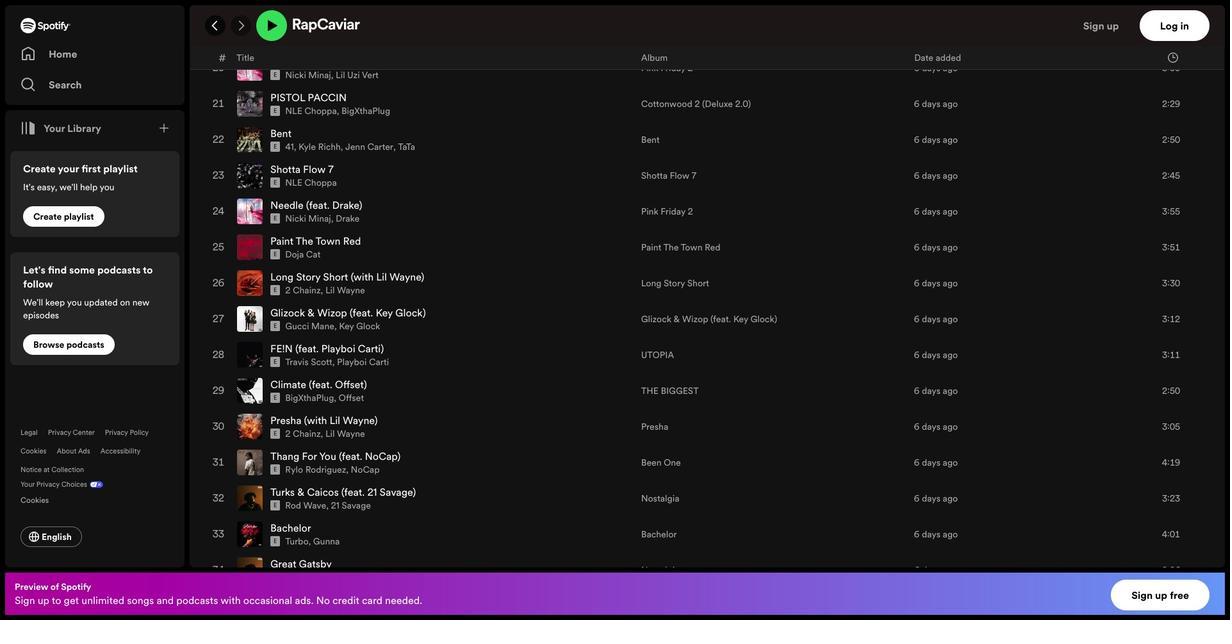 Task type: vqa. For each thing, say whether or not it's contained in the screenshot.
"SPOTIFY" link
no



Task type: describe. For each thing, give the bounding box(es) containing it.
key for glizock & wizop (feat. key glock) e
[[376, 306, 393, 320]]

bent for bent
[[641, 133, 660, 146]]

0 horizontal spatial bigxthaplug link
[[285, 392, 334, 404]]

some
[[69, 263, 95, 277]]

bent cell
[[237, 123, 631, 157]]

notice at collection
[[21, 465, 84, 475]]

6 days ago for thang for you (feat. nocap)
[[914, 456, 958, 469]]

at
[[44, 465, 50, 475]]

15 ago from the top
[[943, 564, 958, 577]]

presha (with lil wayne) cell
[[237, 410, 631, 444]]

travis scott
[[285, 33, 332, 46]]

days for bachelor
[[922, 528, 941, 541]]

thang
[[270, 449, 299, 463]]

duration element
[[1168, 52, 1178, 62]]

(feat. inside 'glizock & wizop (feat. key glock) e'
[[350, 306, 373, 320]]

1 cookies link from the top
[[21, 447, 46, 456]]

pink for everybody (feat. lil uzi vert)
[[641, 62, 659, 74]]

first
[[82, 161, 101, 176]]

4:01
[[1162, 528, 1180, 541]]

nle choppa
[[285, 176, 337, 189]]

added
[[936, 51, 961, 64]]

bent for bent e
[[270, 126, 292, 140]]

, inside fe!n (feat. playboi carti) cell
[[332, 356, 335, 369]]

shotta flow 7 e
[[270, 162, 334, 187]]

needle (feat. drake) link
[[270, 198, 362, 212]]

updated
[[84, 296, 118, 309]]

browse
[[33, 338, 64, 351]]

e inside 'glizock & wizop (feat. key glock) e'
[[274, 322, 277, 330]]

thang for you (feat. nocap) cell
[[237, 445, 631, 480]]

2 inside presha (with lil wayne) cell
[[285, 428, 291, 440]]

6 for fe!n (feat. playboi carti)
[[914, 349, 920, 362]]

you
[[319, 449, 336, 463]]

1 horizontal spatial bachelor link
[[641, 528, 677, 541]]

6 days ago for fe!n (feat. playboi carti)
[[914, 349, 958, 362]]

1 nostalgia link from the top
[[641, 492, 680, 505]]

scott for travis scott
[[311, 33, 332, 46]]

california consumer privacy act (ccpa) opt-out icon image
[[87, 480, 103, 492]]

notice
[[21, 465, 42, 475]]

1 cookies from the top
[[21, 447, 46, 456]]

pistol paccin cell
[[237, 87, 631, 121]]

lil wayne link for lil
[[325, 428, 365, 440]]

2 chainz , lil wayne for lil
[[285, 428, 365, 440]]

ago for pistol paccin
[[943, 98, 958, 110]]

15 days from the top
[[922, 564, 941, 577]]

nicki minaj link for needle
[[285, 212, 331, 225]]

6 for glizock & wizop (feat. key glock)
[[914, 313, 920, 326]]

card
[[362, 593, 383, 607]]

e inside "long story short (with lil wayne) e"
[[274, 287, 277, 294]]

2 nostalgia link from the top
[[641, 564, 680, 577]]

you for first
[[100, 181, 114, 194]]

& for turks & caicos (feat. 21 savage)
[[297, 485, 305, 499]]

short for long story short
[[687, 277, 709, 290]]

1 explicit element from the top
[[270, 0, 280, 8]]

, inside glizock & wizop (feat. key glock) 'cell'
[[334, 320, 337, 333]]

richh
[[318, 140, 341, 153]]

41 , kyle richh , jenn carter , tata
[[285, 140, 415, 153]]

2 travis scott link from the top
[[285, 356, 332, 369]]

friday for everybody (feat. lil uzi vert)
[[661, 62, 686, 74]]

nle choppa link inside shotta flow 7 cell
[[285, 176, 337, 189]]

doja
[[285, 248, 304, 261]]

days for glizock & wizop (feat. key glock)
[[922, 313, 941, 326]]

doja cat link
[[285, 248, 321, 261]]

e inside turks & caicos (feat. 21 savage) e
[[274, 502, 277, 510]]

friday for needle (feat. drake)
[[661, 205, 686, 218]]

, inside pistol paccin 'cell'
[[337, 105, 339, 117]]

travis scott link inside i know ? cell
[[285, 33, 332, 46]]

6 for presha (with lil wayne)
[[914, 420, 920, 433]]

2 chainz , lil wayne for short
[[285, 284, 365, 297]]

mane
[[311, 320, 334, 333]]

nostalgia for second nostalgia link from the bottom
[[641, 492, 680, 505]]

needle (feat. drake) e
[[270, 198, 362, 222]]

nle choppa , bigxthaplug
[[285, 105, 390, 117]]

know
[[276, 19, 309, 33]]

long for long story short
[[641, 277, 662, 290]]

days for pistol paccin
[[922, 98, 941, 110]]

6 days ago for glizock & wizop (feat. key glock)
[[914, 313, 958, 326]]

policy
[[130, 428, 149, 438]]

6 for thang for you (feat. nocap)
[[914, 456, 920, 469]]

credit
[[333, 593, 359, 607]]

the for paint the town red
[[663, 241, 679, 254]]

wayne for wayne)
[[337, 428, 365, 440]]

rapcaviar
[[292, 18, 360, 33]]

2:50 for climate (feat. offset)
[[1162, 385, 1180, 397]]

, inside turks & caicos (feat. 21 savage) cell
[[326, 499, 329, 512]]

ago for presha (with lil wayne)
[[943, 420, 958, 433]]

0 horizontal spatial glizock & wizop (feat. key glock) link
[[270, 306, 426, 320]]

days for long story short (with lil wayne)
[[922, 277, 941, 290]]

days for climate (feat. offset)
[[922, 385, 941, 397]]

1 horizontal spatial bigxthaplug link
[[342, 105, 390, 117]]

story for long story short
[[664, 277, 685, 290]]

gucci mane link
[[285, 320, 334, 333]]

create playlist
[[33, 210, 94, 223]]

cottonwood
[[641, 98, 692, 110]]

uzi inside the everybody (feat. lil uzi vert) e
[[361, 55, 376, 69]]

6 for shotta flow 7
[[914, 169, 920, 182]]

long story short link
[[641, 277, 709, 290]]

ago for long story short (with lil wayne)
[[943, 277, 958, 290]]

e inside the everybody (feat. lil uzi vert) e
[[274, 71, 277, 79]]

0 horizontal spatial bent link
[[270, 126, 292, 140]]

caicos
[[307, 485, 339, 499]]

paint for paint the town red
[[641, 241, 661, 254]]

(deluxe
[[702, 98, 733, 110]]

1 nle choppa link from the top
[[285, 105, 337, 117]]

days for shotta flow 7
[[922, 169, 941, 182]]

presha for presha
[[641, 420, 668, 433]]

, inside thang for you (feat. nocap) cell
[[346, 463, 349, 476]]

bigxthaplug inside climate (feat. offset) "cell"
[[285, 392, 334, 404]]

choppa for nle choppa
[[305, 176, 337, 189]]

nocap)
[[365, 449, 401, 463]]

1 horizontal spatial shotta flow 7 link
[[641, 169, 697, 182]]

preview
[[15, 581, 48, 593]]

let's
[[23, 263, 46, 277]]

6 for bachelor
[[914, 528, 920, 541]]

fe!n (feat. playboi carti) e
[[270, 342, 384, 366]]

album
[[641, 51, 668, 64]]

, inside climate (feat. offset) "cell"
[[334, 392, 336, 404]]

(with inside presha (with lil wayne) e
[[304, 413, 327, 428]]

bigxthaplug inside pistol paccin 'cell'
[[342, 105, 390, 117]]

(feat. inside the everybody (feat. lil uzi vert) e
[[322, 55, 346, 69]]

playlist inside button
[[64, 210, 94, 223]]

sign inside preview of spotify sign up to get unlimited songs and podcasts with occasional ads. no credit card needed.
[[15, 593, 35, 607]]

days for bent
[[922, 133, 941, 146]]

(feat. inside thang for you (feat. nocap) e
[[339, 449, 362, 463]]

pistol
[[270, 90, 305, 105]]

playboi carti link
[[337, 356, 389, 369]]

we'll
[[59, 181, 78, 194]]

offset)
[[335, 378, 367, 392]]

shotta for shotta flow 7
[[641, 169, 668, 182]]

6 for bent
[[914, 133, 920, 146]]

fe!n
[[270, 342, 293, 356]]

ago for paint the town red
[[943, 241, 958, 254]]

privacy down at on the left bottom of page
[[36, 480, 60, 490]]

6 days ago for climate (feat. offset)
[[914, 385, 958, 397]]

go forward image
[[236, 21, 246, 31]]

e inside paint the town red e
[[274, 251, 277, 258]]

title
[[236, 51, 254, 64]]

1 vertical spatial podcasts
[[66, 338, 104, 351]]

choppa for nle choppa , bigxthaplug
[[305, 105, 337, 117]]

travis for travis scott
[[285, 33, 309, 46]]

days for fe!n (feat. playboi carti)
[[922, 349, 941, 362]]

presha (with lil wayne) e
[[270, 413, 378, 438]]

preview of spotify sign up to get unlimited songs and podcasts with occasional ads. no credit card needed.
[[15, 581, 422, 607]]

1 horizontal spatial paint the town red link
[[641, 241, 721, 254]]

up for sign up
[[1107, 19, 1119, 33]]

been
[[641, 456, 662, 469]]

1 horizontal spatial bent link
[[641, 133, 660, 146]]

, inside bachelor cell
[[309, 535, 311, 548]]

e inside shotta flow 7 e
[[274, 179, 277, 187]]

rod wave , 21 savage
[[285, 499, 371, 512]]

days for turks & caicos (feat. 21 savage)
[[922, 492, 941, 505]]

15 6 days ago from the top
[[914, 564, 958, 577]]

podcasts inside preview of spotify sign up to get unlimited songs and podcasts with occasional ads. no credit card needed.
[[176, 593, 218, 607]]

vert
[[362, 69, 379, 82]]

create your first playlist it's easy, we'll help you
[[23, 161, 138, 194]]

keep
[[45, 296, 65, 309]]

3:31
[[1162, 26, 1180, 39]]

ago for bent
[[943, 133, 958, 146]]

english
[[42, 531, 72, 543]]

main element
[[5, 5, 185, 568]]

about
[[57, 447, 76, 456]]

nle for nle choppa , bigxthaplug
[[285, 105, 302, 117]]

days for everybody (feat. lil uzi vert)
[[922, 62, 941, 74]]

privacy policy link
[[105, 428, 149, 438]]

(with inside "long story short (with lil wayne) e"
[[351, 270, 374, 284]]

turks & caicos (feat. 21 savage) cell
[[237, 481, 631, 516]]

6 days ago for paint the town red
[[914, 241, 958, 254]]

e inside thang for you (feat. nocap) e
[[274, 466, 277, 474]]

to inside preview of spotify sign up to get unlimited songs and podcasts with occasional ads. no credit card needed.
[[52, 593, 61, 607]]

we'll
[[23, 296, 43, 309]]

been one
[[641, 456, 681, 469]]

6 for long story short (with lil wayne)
[[914, 277, 920, 290]]

nicki for needle
[[285, 212, 306, 225]]

glizock for glizock & wizop (feat. key glock)
[[641, 313, 672, 326]]

(feat. inside needle (feat. drake) e
[[306, 198, 330, 212]]

browse podcasts
[[33, 338, 104, 351]]

savage)
[[380, 485, 416, 499]]

paccin
[[308, 90, 347, 105]]

presha link
[[641, 420, 668, 433]]

top bar and user menu element
[[190, 5, 1225, 46]]

paint the town red e
[[270, 234, 361, 258]]

glock) for glizock & wizop (feat. key glock) e
[[395, 306, 426, 320]]

, inside presha (with lil wayne) cell
[[321, 428, 323, 440]]

sign up free button
[[1111, 580, 1210, 611]]

in
[[1181, 19, 1189, 33]]

your
[[58, 161, 79, 176]]

6 for needle (feat. drake)
[[914, 205, 920, 218]]

jenn carter link
[[345, 140, 393, 153]]

2 chainz link for story
[[285, 284, 321, 297]]

3:00
[[1162, 62, 1180, 74]]

6 days ago for presha (with lil wayne)
[[914, 420, 958, 433]]

bachelor cell
[[237, 517, 631, 552]]

your for your privacy choices
[[21, 480, 35, 490]]

home
[[49, 47, 77, 61]]

create playlist button
[[23, 206, 104, 227]]

7 for shotta flow 7
[[692, 169, 697, 182]]

long for long story short (with lil wayne) e
[[270, 270, 294, 284]]

needle (feat. drake) cell
[[237, 194, 631, 229]]

long story short (with lil wayne) cell
[[237, 266, 631, 301]]

lil inside presha (with lil wayne) e
[[330, 413, 340, 428]]

3:12
[[1162, 313, 1180, 326]]

bent e
[[270, 126, 292, 151]]

7 for shotta flow 7 e
[[328, 162, 334, 176]]

e inside needle (feat. drake) e
[[274, 215, 277, 222]]

climate (feat. offset) e
[[270, 378, 367, 402]]

nocap
[[351, 463, 380, 476]]

lil inside "long story short (with lil wayne) e"
[[376, 270, 387, 284]]

for
[[302, 449, 317, 463]]

rylo
[[285, 463, 303, 476]]

e inside pistol paccin e
[[274, 107, 277, 115]]

nle for nle choppa
[[285, 176, 302, 189]]

you for some
[[67, 296, 82, 309]]

climate
[[270, 378, 306, 392]]

rodriguez
[[305, 463, 346, 476]]

long story short (with lil wayne) e
[[270, 270, 424, 294]]

log in button
[[1140, 10, 1210, 41]]

everybody (feat. lil uzi vert) cell
[[237, 51, 631, 85]]

needed.
[[385, 593, 422, 607]]

vert)
[[378, 55, 400, 69]]

sign up
[[1083, 19, 1119, 33]]

pink friday 2 link for everybody (feat. lil uzi vert)
[[641, 62, 693, 74]]

pink friday 2 for needle (feat. drake)
[[641, 205, 693, 218]]

2 up paint the town red
[[688, 205, 693, 218]]

podcasts inside let's find some podcasts to follow we'll keep you updated on new episodes
[[97, 263, 141, 277]]

explicit element for long
[[270, 285, 280, 296]]

0 horizontal spatial uzi
[[347, 69, 360, 82]]

with
[[221, 593, 241, 607]]

ago for glizock & wizop (feat. key glock)
[[943, 313, 958, 326]]



Task type: locate. For each thing, give the bounding box(es) containing it.
1 horizontal spatial up
[[1107, 19, 1119, 33]]

ago for bachelor
[[943, 528, 958, 541]]

1 lil wayne link from the top
[[325, 284, 365, 297]]

2 scott from the top
[[311, 356, 332, 369]]

12 days from the top
[[922, 456, 941, 469]]

1 vertical spatial (with
[[304, 413, 327, 428]]

podcasts right and
[[176, 593, 218, 607]]

21 inside turks & caicos (feat. 21 savage) e
[[367, 485, 377, 499]]

wizop inside 'glizock & wizop (feat. key glock) e'
[[317, 306, 347, 320]]

nle inside shotta flow 7 cell
[[285, 176, 302, 189]]

1 horizontal spatial flow
[[670, 169, 689, 182]]

0 vertical spatial (with
[[351, 270, 374, 284]]

1 horizontal spatial wizop
[[682, 313, 708, 326]]

wayne
[[337, 284, 365, 297], [337, 428, 365, 440]]

ago for fe!n (feat. playboi carti)
[[943, 349, 958, 362]]

14 6 days ago from the top
[[914, 528, 958, 541]]

up left log
[[1107, 19, 1119, 33]]

wayne up thang for you (feat. nocap) "link" at the left of page
[[337, 428, 365, 440]]

nicki minaj link inside "everybody (feat. lil uzi vert)" cell
[[285, 69, 331, 82]]

climate (feat. offset) cell
[[237, 374, 631, 408]]

1 chainz from the top
[[293, 284, 321, 297]]

i
[[270, 19, 273, 33]]

scott up everybody (feat. lil uzi vert) link
[[311, 33, 332, 46]]

glizock & wizop (feat. key glock) link
[[270, 306, 426, 320], [641, 313, 777, 326]]

up inside sign up button
[[1107, 19, 1119, 33]]

1 nicki from the top
[[285, 69, 306, 82]]

3 explicit element from the top
[[270, 70, 280, 80]]

2 travis from the top
[[285, 356, 309, 369]]

thang for you (feat. nocap) e
[[270, 449, 401, 474]]

1 horizontal spatial to
[[143, 263, 153, 277]]

0 horizontal spatial 7
[[328, 162, 334, 176]]

red for paint the town red
[[705, 241, 721, 254]]

6 days ago for needle (feat. drake)
[[914, 205, 958, 218]]

7
[[328, 162, 334, 176], [692, 169, 697, 182]]

pink friday 2 link down shotta flow 7
[[641, 205, 693, 218]]

1 vertical spatial minaj
[[308, 212, 331, 225]]

about ads
[[57, 447, 90, 456]]

1 vertical spatial 2 chainz , lil wayne
[[285, 428, 365, 440]]

bigxthaplug
[[342, 105, 390, 117], [285, 392, 334, 404]]

playboi inside fe!n (feat. playboi carti) e
[[321, 342, 355, 356]]

& for glizock & wizop (feat. key glock)
[[308, 306, 315, 320]]

cookies link up notice at the bottom left
[[21, 447, 46, 456]]

0 horizontal spatial you
[[67, 296, 82, 309]]

chainz inside presha (with lil wayne) cell
[[293, 428, 321, 440]]

nicki minaj link up paint the town red e
[[285, 212, 331, 225]]

11 ago from the top
[[943, 420, 958, 433]]

0 horizontal spatial 21
[[331, 499, 339, 512]]

playboi up offset)
[[337, 356, 367, 369]]

minaj up paccin
[[308, 69, 331, 82]]

nle up needle
[[285, 176, 302, 189]]

3:11
[[1162, 349, 1180, 362]]

1 horizontal spatial long
[[641, 277, 662, 290]]

lil wayne link up 'glizock & wizop (feat. key glock) e'
[[325, 284, 365, 297]]

9 days from the top
[[922, 349, 941, 362]]

21 savage link
[[331, 499, 371, 512]]

explicit element for thang
[[270, 465, 280, 475]]

flow for shotta flow 7
[[670, 169, 689, 182]]

you inside let's find some podcasts to follow we'll keep you updated on new episodes
[[67, 296, 82, 309]]

2.0)
[[735, 98, 751, 110]]

explicit element for needle
[[270, 214, 280, 224]]

town inside paint the town red e
[[316, 234, 341, 248]]

nicki minaj , drake
[[285, 212, 360, 225]]

2 ago from the top
[[943, 98, 958, 110]]

e inside fe!n (feat. playboi carti) e
[[274, 358, 277, 366]]

1 vertical spatial wayne)
[[343, 413, 378, 428]]

0 vertical spatial your
[[44, 121, 65, 135]]

scott for travis scott , playboi carti
[[311, 356, 332, 369]]

explicit element inside i know ? cell
[[270, 34, 280, 44]]

nostalgia for 1st nostalgia link from the bottom
[[641, 564, 680, 577]]

shotta flow 7 link inside cell
[[270, 162, 334, 176]]

1 horizontal spatial town
[[681, 241, 703, 254]]

nicki minaj link up pistol paccin link
[[285, 69, 331, 82]]

1 horizontal spatial glizock
[[641, 313, 672, 326]]

your privacy choices
[[21, 480, 87, 490]]

1 vertical spatial bigxthaplug
[[285, 392, 334, 404]]

friday down shotta flow 7
[[661, 205, 686, 218]]

pink down shotta flow 7
[[641, 205, 659, 218]]

privacy up accessibility link
[[105, 428, 128, 438]]

6 days ago for shotta flow 7
[[914, 169, 958, 182]]

story for long story short (with lil wayne) e
[[296, 270, 321, 284]]

tata
[[398, 140, 415, 153]]

2 left the (deluxe
[[695, 98, 700, 110]]

0 horizontal spatial (with
[[304, 413, 327, 428]]

explicit element for turks
[[270, 501, 280, 511]]

e
[[274, 35, 277, 43], [274, 71, 277, 79], [274, 107, 277, 115], [274, 143, 277, 151], [274, 179, 277, 187], [274, 215, 277, 222], [274, 251, 277, 258], [274, 287, 277, 294], [274, 322, 277, 330], [274, 358, 277, 366], [274, 394, 277, 402], [274, 430, 277, 438], [274, 466, 277, 474], [274, 502, 277, 510], [274, 538, 277, 545]]

spotify
[[61, 581, 91, 593]]

paint the town red link up long story short
[[641, 241, 721, 254]]

lil up you
[[325, 428, 335, 440]]

lil up paccin
[[336, 69, 345, 82]]

songs
[[127, 593, 154, 607]]

0 vertical spatial pink friday 2 link
[[641, 62, 693, 74]]

, inside needle (feat. drake) "cell"
[[331, 212, 334, 225]]

(feat. inside fe!n (feat. playboi carti) e
[[295, 342, 319, 356]]

travis inside fe!n (feat. playboi carti) cell
[[285, 356, 309, 369]]

1 vertical spatial lil wayne link
[[325, 428, 365, 440]]

bigxthaplug link up 'presha (with lil wayne)' link
[[285, 392, 334, 404]]

bigxthaplug up 'jenn carter' link
[[342, 105, 390, 117]]

red for paint the town red e
[[343, 234, 361, 248]]

up inside sign up free button
[[1155, 588, 1168, 602]]

wizop
[[317, 306, 347, 320], [682, 313, 708, 326]]

11 6 days ago from the top
[[914, 420, 958, 433]]

playlist right first
[[103, 161, 138, 176]]

, inside "everybody (feat. lil uzi vert)" cell
[[331, 69, 334, 82]]

2 horizontal spatial &
[[674, 313, 680, 326]]

uzi left vert
[[347, 69, 360, 82]]

2 2 chainz link from the top
[[285, 428, 321, 440]]

2 choppa from the top
[[305, 176, 337, 189]]

paint up long story short
[[641, 241, 661, 254]]

7 days from the top
[[922, 277, 941, 290]]

1 minaj from the top
[[308, 69, 331, 82]]

nocap link
[[351, 463, 380, 476]]

1 vertical spatial you
[[67, 296, 82, 309]]

scott
[[311, 33, 332, 46], [311, 356, 332, 369]]

red up long story short
[[705, 241, 721, 254]]

1 vertical spatial 2 chainz link
[[285, 428, 321, 440]]

1 scott from the top
[[311, 33, 332, 46]]

free
[[1170, 588, 1189, 602]]

to up new
[[143, 263, 153, 277]]

0 horizontal spatial bachelor link
[[270, 521, 311, 535]]

explicit element inside long story short (with lil wayne) cell
[[270, 285, 280, 296]]

pink up the cottonwood
[[641, 62, 659, 74]]

date
[[914, 51, 934, 64]]

0 horizontal spatial wizop
[[317, 306, 347, 320]]

glizock inside 'glizock & wizop (feat. key glock) e'
[[270, 306, 305, 320]]

minaj for everybody
[[308, 69, 331, 82]]

0 horizontal spatial long
[[270, 270, 294, 284]]

cookies down your privacy choices button
[[21, 495, 49, 506]]

2 e from the top
[[274, 71, 277, 79]]

0 horizontal spatial key
[[339, 320, 354, 333]]

1 vertical spatial nle choppa link
[[285, 176, 337, 189]]

6 explicit element from the top
[[270, 178, 280, 188]]

0 horizontal spatial to
[[52, 593, 61, 607]]

1 horizontal spatial paint
[[641, 241, 661, 254]]

2 6 from the top
[[914, 98, 920, 110]]

let's find some podcasts to follow we'll keep you updated on new episodes
[[23, 263, 153, 322]]

1 vertical spatial scott
[[311, 356, 332, 369]]

bachelor
[[270, 521, 311, 535], [641, 528, 677, 541]]

cat
[[306, 248, 321, 261]]

days for presha (with lil wayne)
[[922, 420, 941, 433]]

explicit element inside shotta flow 7 cell
[[270, 178, 280, 188]]

0 vertical spatial nostalgia link
[[641, 492, 680, 505]]

(with up 'glizock & wizop (feat. key glock) e'
[[351, 270, 374, 284]]

1 horizontal spatial bachelor
[[641, 528, 677, 541]]

1 nostalgia from the top
[[641, 492, 680, 505]]

sign for sign up
[[1083, 19, 1105, 33]]

1 vertical spatial chainz
[[293, 428, 321, 440]]

1 horizontal spatial short
[[687, 277, 709, 290]]

friday up the cottonwood
[[661, 62, 686, 74]]

8 days from the top
[[922, 313, 941, 326]]

9 ago from the top
[[943, 349, 958, 362]]

bachelor inside cell
[[270, 521, 311, 535]]

6 for turks & caicos (feat. 21 savage)
[[914, 492, 920, 505]]

4 e from the top
[[274, 143, 277, 151]]

explicit element for paint
[[270, 249, 280, 260]]

presha up thang
[[270, 413, 301, 428]]

e inside climate (feat. offset) e
[[274, 394, 277, 402]]

4 ago from the top
[[943, 169, 958, 182]]

explicit element for i
[[270, 34, 280, 44]]

10 days from the top
[[922, 385, 941, 397]]

i know ? link
[[270, 19, 317, 33]]

the inside paint the town red e
[[296, 234, 313, 248]]

choppa inside pistol paccin 'cell'
[[305, 105, 337, 117]]

2 6 days ago from the top
[[914, 98, 958, 110]]

nicki for everybody
[[285, 69, 306, 82]]

2 down doja
[[285, 284, 291, 297]]

ads
[[78, 447, 90, 456]]

6 ago from the top
[[943, 241, 958, 254]]

glizock for glizock & wizop (feat. key glock) e
[[270, 306, 305, 320]]

great gatsby
[[270, 557, 332, 571]]

glock) inside 'glizock & wizop (feat. key glock) e'
[[395, 306, 426, 320]]

drake
[[336, 212, 360, 225]]

4 6 from the top
[[914, 169, 920, 182]]

6 6 from the top
[[914, 241, 920, 254]]

explicit element inside pistol paccin 'cell'
[[270, 106, 280, 116]]

minaj
[[308, 69, 331, 82], [308, 212, 331, 225]]

2 nostalgia from the top
[[641, 564, 680, 577]]

glock)
[[395, 306, 426, 320], [751, 313, 777, 326]]

0 vertical spatial playlist
[[103, 161, 138, 176]]

short up glizock & wizop (feat. key glock)
[[687, 277, 709, 290]]

1 horizontal spatial story
[[664, 277, 685, 290]]

ago for thang for you (feat. nocap)
[[943, 456, 958, 469]]

nicki minaj , lil uzi vert
[[285, 69, 379, 82]]

0 vertical spatial choppa
[[305, 105, 337, 117]]

1 e from the top
[[274, 35, 277, 43]]

0 horizontal spatial sign
[[15, 593, 35, 607]]

town up long story short
[[681, 241, 703, 254]]

nicki inside "everybody (feat. lil uzi vert)" cell
[[285, 69, 306, 82]]

you right the keep
[[67, 296, 82, 309]]

0 vertical spatial cookies
[[21, 447, 46, 456]]

you right help on the left of page
[[100, 181, 114, 194]]

bent inside cell
[[270, 126, 292, 140]]

spotify image
[[21, 18, 70, 33]]

jenn
[[345, 140, 365, 153]]

glock
[[356, 320, 380, 333]]

wayne) inside presha (with lil wayne) e
[[343, 413, 378, 428]]

13 e from the top
[[274, 466, 277, 474]]

1 horizontal spatial you
[[100, 181, 114, 194]]

choppa
[[305, 105, 337, 117], [305, 176, 337, 189]]

13 days from the top
[[922, 492, 941, 505]]

story inside "long story short (with lil wayne) e"
[[296, 270, 321, 284]]

bent down the cottonwood
[[641, 133, 660, 146]]

12 ago from the top
[[943, 456, 958, 469]]

explicit element for climate
[[270, 393, 280, 403]]

0 horizontal spatial shotta flow 7 link
[[270, 162, 334, 176]]

1 vertical spatial playlist
[[64, 210, 94, 223]]

pink friday 2 for everybody (feat. lil uzi vert)
[[641, 62, 693, 74]]

biggest
[[661, 385, 699, 397]]

0 vertical spatial scott
[[311, 33, 332, 46]]

6 days ago for turks & caicos (feat. 21 savage)
[[914, 492, 958, 505]]

6 days from the top
[[922, 241, 941, 254]]

nicki minaj link inside needle (feat. drake) "cell"
[[285, 212, 331, 225]]

2 nle from the top
[[285, 176, 302, 189]]

1 vertical spatial nicki
[[285, 212, 306, 225]]

presha for presha (with lil wayne) e
[[270, 413, 301, 428]]

story down paint the town red
[[664, 277, 685, 290]]

minaj inside needle (feat. drake) "cell"
[[308, 212, 331, 225]]

travis scott , playboi carti
[[285, 356, 389, 369]]

1 vertical spatial nicki minaj link
[[285, 212, 331, 225]]

chainz for story
[[293, 284, 321, 297]]

2:50 up 2:45 at the top right of page
[[1162, 133, 1180, 146]]

e inside presha (with lil wayne) e
[[274, 430, 277, 438]]

0 horizontal spatial paint
[[270, 234, 294, 248]]

podcasts right browse
[[66, 338, 104, 351]]

help
[[80, 181, 98, 194]]

2 lil wayne link from the top
[[325, 428, 365, 440]]

3 days from the top
[[922, 133, 941, 146]]

explicit element for fe!n
[[270, 357, 280, 367]]

flow inside shotta flow 7 e
[[303, 162, 325, 176]]

, inside long story short (with lil wayne) cell
[[321, 284, 323, 297]]

pink friday 2 down shotta flow 7
[[641, 205, 693, 218]]

travis for travis scott , playboi carti
[[285, 356, 309, 369]]

0 vertical spatial nicki
[[285, 69, 306, 82]]

1 horizontal spatial red
[[705, 241, 721, 254]]

9 6 days ago from the top
[[914, 349, 958, 362]]

1 vertical spatial travis scott link
[[285, 356, 332, 369]]

gatsby
[[299, 557, 332, 571]]

explicit element inside thang for you (feat. nocap) cell
[[270, 465, 280, 475]]

8 ago from the top
[[943, 313, 958, 326]]

travis left ?
[[285, 33, 309, 46]]

6 days ago for long story short (with lil wayne)
[[914, 277, 958, 290]]

(feat. inside climate (feat. offset) e
[[309, 378, 332, 392]]

4 6 days ago from the top
[[914, 169, 958, 182]]

2 vertical spatial podcasts
[[176, 593, 218, 607]]

3:05
[[1162, 420, 1180, 433]]

bent link left kyle
[[270, 126, 292, 140]]

paint left cat on the top of the page
[[270, 234, 294, 248]]

choppa inside shotta flow 7 cell
[[305, 176, 337, 189]]

2 horizontal spatial up
[[1155, 588, 1168, 602]]

wayne up 'glizock & wizop (feat. key glock) e'
[[337, 284, 365, 297]]

create inside button
[[33, 210, 62, 223]]

7 6 days ago from the top
[[914, 277, 958, 290]]

chainz for (with
[[293, 428, 321, 440]]

14 explicit element from the top
[[270, 465, 280, 475]]

10 6 days ago from the top
[[914, 385, 958, 397]]

you inside create your first playlist it's easy, we'll help you
[[100, 181, 114, 194]]

1 vertical spatial bigxthaplug link
[[285, 392, 334, 404]]

privacy for privacy policy
[[105, 428, 128, 438]]

lil up glock
[[376, 270, 387, 284]]

pink friday 2 up the cottonwood
[[641, 62, 693, 74]]

2 chainz link up for
[[285, 428, 321, 440]]

1 horizontal spatial playlist
[[103, 161, 138, 176]]

2:26
[[1162, 564, 1180, 577]]

shotta for shotta flow 7 e
[[270, 162, 301, 176]]

14 6 from the top
[[914, 528, 920, 541]]

duration image
[[1168, 52, 1178, 62]]

13 6 from the top
[[914, 492, 920, 505]]

days for thang for you (feat. nocap)
[[922, 456, 941, 469]]

your left library
[[44, 121, 65, 135]]

0 horizontal spatial flow
[[303, 162, 325, 176]]

& inside turks & caicos (feat. 21 savage) e
[[297, 485, 305, 499]]

2 pink friday 2 from the top
[[641, 205, 693, 218]]

cottonwood 2 (deluxe 2.0) link
[[641, 98, 751, 110]]

bent left kyle
[[270, 126, 292, 140]]

1 horizontal spatial wayne)
[[390, 270, 424, 284]]

lil left vert
[[348, 55, 359, 69]]

10 explicit element from the top
[[270, 321, 280, 331]]

1 choppa from the top
[[305, 105, 337, 117]]

0 vertical spatial bigxthaplug link
[[342, 105, 390, 117]]

0 vertical spatial lil wayne link
[[325, 284, 365, 297]]

2 friday from the top
[[661, 205, 686, 218]]

6 for pistol paccin
[[914, 98, 920, 110]]

wizop for glizock & wizop (feat. key glock)
[[682, 313, 708, 326]]

7 6 from the top
[[914, 277, 920, 290]]

center
[[73, 428, 95, 438]]

paint the town red cell
[[237, 230, 631, 265]]

privacy center link
[[48, 428, 95, 438]]

playboi down gucci mane , key glock at the bottom of page
[[321, 342, 355, 356]]

fe!n (feat. playboi carti) cell
[[237, 338, 631, 372]]

nle
[[285, 105, 302, 117], [285, 176, 302, 189]]

paint the town red link down nicki minaj , drake
[[270, 234, 361, 248]]

6 days ago for bent
[[914, 133, 958, 146]]

bent link down the cottonwood
[[641, 133, 660, 146]]

0 vertical spatial wayne)
[[390, 270, 424, 284]]

explicit element inside needle (feat. drake) "cell"
[[270, 214, 280, 224]]

explicit element for glizock
[[270, 321, 280, 331]]

everybody (feat. lil uzi vert) e
[[270, 55, 400, 79]]

11 explicit element from the top
[[270, 357, 280, 367]]

create inside create your first playlist it's easy, we'll help you
[[23, 161, 56, 176]]

presha inside presha (with lil wayne) e
[[270, 413, 301, 428]]

explicit element inside turks & caicos (feat. 21 savage) cell
[[270, 501, 280, 511]]

0 horizontal spatial red
[[343, 234, 361, 248]]

7 inside shotta flow 7 e
[[328, 162, 334, 176]]

0 horizontal spatial bent
[[270, 126, 292, 140]]

pink friday 2 link up the cottonwood
[[641, 62, 693, 74]]

scott up climate (feat. offset) link
[[311, 356, 332, 369]]

2 chainz link down doja cat 'link' at left top
[[285, 284, 321, 297]]

2 2 chainz , lil wayne from the top
[[285, 428, 365, 440]]

5 6 from the top
[[914, 205, 920, 218]]

rylo rodriguez , nocap
[[285, 463, 380, 476]]

e inside bent e
[[274, 143, 277, 151]]

bigxthaplug up 'presha (with lil wayne)' link
[[285, 392, 334, 404]]

minaj for needle
[[308, 212, 331, 225]]

chainz up gucci mane link at the left
[[293, 284, 321, 297]]

travis inside i know ? cell
[[285, 33, 309, 46]]

glizock & wizop (feat. key glock)
[[641, 313, 777, 326]]

1 2:50 from the top
[[1162, 133, 1180, 146]]

1 6 from the top
[[914, 62, 920, 74]]

(feat. inside turks & caicos (feat. 21 savage) e
[[341, 485, 365, 499]]

new
[[132, 296, 149, 309]]

playlist down help on the left of page
[[64, 210, 94, 223]]

scott inside fe!n (feat. playboi carti) cell
[[311, 356, 332, 369]]

flow for shotta flow 7 e
[[303, 162, 325, 176]]

occasional
[[243, 593, 292, 607]]

pink friday 2 link for needle (feat. drake)
[[641, 205, 693, 218]]

ago for needle (feat. drake)
[[943, 205, 958, 218]]

and
[[157, 593, 174, 607]]

ago for shotta flow 7
[[943, 169, 958, 182]]

7 ago from the top
[[943, 277, 958, 290]]

explicit element inside paint the town red cell
[[270, 249, 280, 260]]

0 vertical spatial 2 chainz link
[[285, 284, 321, 297]]

log
[[1160, 19, 1178, 33]]

up left 'of' at the bottom left
[[38, 593, 49, 607]]

1 vertical spatial friday
[[661, 205, 686, 218]]

presha up "been" at the bottom right of page
[[641, 420, 668, 433]]

8 e from the top
[[274, 287, 277, 294]]

6 for climate (feat. offset)
[[914, 385, 920, 397]]

1 wayne from the top
[[337, 284, 365, 297]]

glizock up fe!n
[[270, 306, 305, 320]]

lil wayne link for short
[[325, 284, 365, 297]]

explicit element inside bent cell
[[270, 142, 280, 152]]

nicki minaj link for everybody
[[285, 69, 331, 82]]

2 chainz , lil wayne inside presha (with lil wayne) cell
[[285, 428, 365, 440]]

14 days from the top
[[922, 528, 941, 541]]

nostalgia
[[641, 492, 680, 505], [641, 564, 680, 577]]

cookies link down your privacy choices button
[[21, 492, 59, 506]]

5 e from the top
[[274, 179, 277, 187]]

the
[[641, 385, 659, 397]]

chainz up for
[[293, 428, 321, 440]]

0 vertical spatial 2:50
[[1162, 133, 1180, 146]]

flow
[[303, 162, 325, 176], [670, 169, 689, 182]]

shotta flow 7 cell
[[237, 158, 631, 193]]

town down nicki minaj , drake
[[316, 234, 341, 248]]

travis up climate at the bottom left of the page
[[285, 356, 309, 369]]

up inside preview of spotify sign up to get unlimited songs and podcasts with occasional ads. no credit card needed.
[[38, 593, 49, 607]]

0 horizontal spatial your
[[21, 480, 35, 490]]

2 minaj from the top
[[308, 212, 331, 225]]

6 for paint the town red
[[914, 241, 920, 254]]

1 vertical spatial nle
[[285, 176, 302, 189]]

ago for turks & caicos (feat. 21 savage)
[[943, 492, 958, 505]]

your inside button
[[44, 121, 65, 135]]

0 horizontal spatial town
[[316, 234, 341, 248]]

red down drake
[[343, 234, 361, 248]]

5 explicit element from the top
[[270, 142, 280, 152]]

utopia
[[641, 349, 674, 362]]

cottonwood 2 (deluxe 2.0)
[[641, 98, 751, 110]]

glizock & wizop (feat. key glock) cell
[[237, 302, 631, 337]]

1 vertical spatial create
[[33, 210, 62, 223]]

key inside 'glizock & wizop (feat. key glock) e'
[[376, 306, 393, 320]]

3 ago from the top
[[943, 133, 958, 146]]

2 pink from the top
[[641, 205, 659, 218]]

carti)
[[358, 342, 384, 356]]

explicit element inside glizock & wizop (feat. key glock) 'cell'
[[270, 321, 280, 331]]

wayne)
[[390, 270, 424, 284], [343, 413, 378, 428]]

long down paint the town red
[[641, 277, 662, 290]]

nicki up paint the town red e
[[285, 212, 306, 225]]

10 6 from the top
[[914, 385, 920, 397]]

1 2 chainz link from the top
[[285, 284, 321, 297]]

podcasts up on
[[97, 263, 141, 277]]

0 vertical spatial nostalgia
[[641, 492, 680, 505]]

nle up bent e
[[285, 105, 302, 117]]

13 6 days ago from the top
[[914, 492, 958, 505]]

explicit element
[[270, 0, 280, 8], [270, 34, 280, 44], [270, 70, 280, 80], [270, 106, 280, 116], [270, 142, 280, 152], [270, 178, 280, 188], [270, 214, 280, 224], [270, 249, 280, 260], [270, 285, 280, 296], [270, 321, 280, 331], [270, 357, 280, 367], [270, 393, 280, 403], [270, 429, 280, 439], [270, 465, 280, 475], [270, 501, 280, 511], [270, 536, 280, 547]]

0 horizontal spatial glizock
[[270, 306, 305, 320]]

short for long story short (with lil wayne) e
[[323, 270, 348, 284]]

2 nicki from the top
[[285, 212, 306, 225]]

wayne) down offset link
[[343, 413, 378, 428]]

lil inside the everybody (feat. lil uzi vert) e
[[348, 55, 359, 69]]

bachelor link
[[270, 521, 311, 535], [641, 528, 677, 541]]

explicit element inside bachelor cell
[[270, 536, 280, 547]]

go back image
[[210, 21, 220, 31]]

lil down bigxthaplug , offset
[[330, 413, 340, 428]]

0 vertical spatial 2 chainz , lil wayne
[[285, 284, 365, 297]]

i know ? cell
[[237, 15, 631, 49]]

paint the town red link inside cell
[[270, 234, 361, 248]]

1 horizontal spatial your
[[44, 121, 65, 135]]

playlist inside create your first playlist it's easy, we'll help you
[[103, 161, 138, 176]]

0 vertical spatial podcasts
[[97, 263, 141, 277]]

0 vertical spatial nle
[[285, 105, 302, 117]]

0 horizontal spatial bachelor
[[270, 521, 311, 535]]

2 up the cottonwood 2 (deluxe 2.0)
[[688, 62, 693, 74]]

nicki up pistol
[[285, 69, 306, 82]]

wayne for (with
[[337, 284, 365, 297]]

8 6 from the top
[[914, 313, 920, 326]]

7 explicit element from the top
[[270, 214, 280, 224]]

bent link
[[270, 126, 292, 140], [641, 133, 660, 146]]

bachelor for bachelor
[[641, 528, 677, 541]]

lil up 'glizock & wizop (feat. key glock) e'
[[325, 284, 335, 297]]

paint inside paint the town red e
[[270, 234, 294, 248]]

bigxthaplug link up 'jenn carter' link
[[342, 105, 390, 117]]

3 e from the top
[[274, 107, 277, 115]]

0 horizontal spatial shotta
[[270, 162, 301, 176]]

1 horizontal spatial glock)
[[751, 313, 777, 326]]

1 horizontal spatial the
[[663, 241, 679, 254]]

0 horizontal spatial paint the town red link
[[270, 234, 361, 248]]

wayne) down paint the town red cell
[[390, 270, 424, 284]]

your down notice at the bottom left
[[21, 480, 35, 490]]

pistol paccin e
[[270, 90, 347, 115]]

# column header
[[219, 46, 226, 69]]

11 e from the top
[[274, 394, 277, 402]]

0 vertical spatial create
[[23, 161, 56, 176]]

rod wave link
[[285, 499, 326, 512]]

2:50 for bent
[[1162, 133, 1180, 146]]

short inside "long story short (with lil wayne) e"
[[323, 270, 348, 284]]

e inside bachelor e
[[274, 538, 277, 545]]

sign
[[1083, 19, 1105, 33], [1132, 588, 1153, 602], [15, 593, 35, 607]]

1 horizontal spatial bigxthaplug
[[342, 105, 390, 117]]

1 horizontal spatial presha
[[641, 420, 668, 433]]

create for your
[[23, 161, 56, 176]]

glizock up utopia
[[641, 313, 672, 326]]

2 cookies link from the top
[[21, 492, 59, 506]]

0 horizontal spatial presha
[[270, 413, 301, 428]]

explicit element for bent
[[270, 142, 280, 152]]

1 nle from the top
[[285, 105, 302, 117]]

0 vertical spatial cookies link
[[21, 447, 46, 456]]

1 vertical spatial pink friday 2 link
[[641, 205, 693, 218]]

to left get
[[52, 593, 61, 607]]

2 days from the top
[[922, 98, 941, 110]]

everybody
[[270, 55, 320, 69]]

# row
[[206, 46, 1209, 69]]

1 pink from the top
[[641, 62, 659, 74]]

accessibility
[[100, 447, 141, 456]]

explicit element for presha
[[270, 429, 280, 439]]

0 horizontal spatial &
[[297, 485, 305, 499]]

2 inside long story short (with lil wayne) cell
[[285, 284, 291, 297]]

short down paint the town red e
[[323, 270, 348, 284]]

5 6 days ago from the top
[[914, 205, 958, 218]]

1 vertical spatial nostalgia
[[641, 564, 680, 577]]

11 6 from the top
[[914, 420, 920, 433]]

key for glizock & wizop (feat. key glock)
[[733, 313, 748, 326]]

legal
[[21, 428, 38, 438]]

gunna
[[313, 535, 340, 548]]

2:26 cell
[[1121, 553, 1198, 588]]

privacy up about
[[48, 428, 71, 438]]

1 ago from the top
[[943, 62, 958, 74]]

2 nle choppa link from the top
[[285, 176, 337, 189]]

nicki inside needle (feat. drake) "cell"
[[285, 212, 306, 225]]

up left free
[[1155, 588, 1168, 602]]

12 6 from the top
[[914, 456, 920, 469]]

explicit element inside presha (with lil wayne) cell
[[270, 429, 280, 439]]

3:00 cell
[[1121, 51, 1198, 85]]

1 horizontal spatial 21
[[367, 485, 377, 499]]

ago for climate (feat. offset)
[[943, 385, 958, 397]]

uzi left vert)
[[361, 55, 376, 69]]

explicit element inside climate (feat. offset) "cell"
[[270, 393, 280, 403]]

(with down bigxthaplug , offset
[[304, 413, 327, 428]]

follow
[[23, 277, 53, 291]]

2 chainz , lil wayne up you
[[285, 428, 365, 440]]

ago for everybody (feat. lil uzi vert)
[[943, 62, 958, 74]]

cookies up notice at the bottom left
[[21, 447, 46, 456]]

2:50
[[1162, 133, 1180, 146], [1162, 385, 1180, 397]]

minaj up paint the town red e
[[308, 212, 331, 225]]

lil wayne link up thang for you (feat. nocap) "link" at the left of page
[[325, 428, 365, 440]]

climate (feat. offset) link
[[270, 378, 367, 392]]

1 2 chainz , lil wayne from the top
[[285, 284, 365, 297]]

carti
[[369, 356, 389, 369]]

bent
[[270, 126, 292, 140], [641, 133, 660, 146]]

e inside i know ? e
[[274, 35, 277, 43]]

minaj inside "everybody (feat. lil uzi vert)" cell
[[308, 69, 331, 82]]

wayne) inside "long story short (with lil wayne) e"
[[390, 270, 424, 284]]

to inside let's find some podcasts to follow we'll keep you updated on new episodes
[[143, 263, 153, 277]]

1 vertical spatial to
[[52, 593, 61, 607]]

create up easy,
[[23, 161, 56, 176]]

bachelor for bachelor e
[[270, 521, 311, 535]]

0 vertical spatial bigxthaplug
[[342, 105, 390, 117]]

1 vertical spatial nostalgia link
[[641, 564, 680, 577]]

2 chainz , lil wayne up 'glizock & wizop (feat. key glock) e'
[[285, 284, 365, 297]]

1 vertical spatial choppa
[[305, 176, 337, 189]]

2:50 down 3:11
[[1162, 385, 1180, 397]]

2 chainz link for (with
[[285, 428, 321, 440]]

pink
[[641, 62, 659, 74], [641, 205, 659, 218]]

cell
[[217, 0, 227, 14], [641, 0, 904, 14], [914, 0, 1111, 14], [1121, 0, 1198, 14], [641, 15, 904, 49], [914, 15, 1111, 49]]

10 e from the top
[[274, 358, 277, 366]]

2 cookies from the top
[[21, 495, 49, 506]]

gunna link
[[313, 535, 340, 548]]

1 pink friday 2 link from the top
[[641, 62, 693, 74]]

town for paint the town red
[[681, 241, 703, 254]]

1 6 days ago from the top
[[914, 62, 958, 74]]

sign for sign up free
[[1132, 588, 1153, 602]]

2 up thang
[[285, 428, 291, 440]]

story down cat on the top of the page
[[296, 270, 321, 284]]

8 explicit element from the top
[[270, 249, 280, 260]]

pink for needle (feat. drake)
[[641, 205, 659, 218]]

red inside paint the town red e
[[343, 234, 361, 248]]

3:55
[[1162, 205, 1180, 218]]

lil wayne link
[[325, 284, 365, 297], [325, 428, 365, 440]]

town for paint the town red e
[[316, 234, 341, 248]]

1 horizontal spatial glizock & wizop (feat. key glock) link
[[641, 313, 777, 326]]

15 6 from the top
[[914, 564, 920, 577]]

5 ago from the top
[[943, 205, 958, 218]]

create down easy,
[[33, 210, 62, 223]]

explicit element for everybody
[[270, 70, 280, 80]]

long down doja
[[270, 270, 294, 284]]

1 horizontal spatial &
[[308, 306, 315, 320]]

drake)
[[332, 198, 362, 212]]



